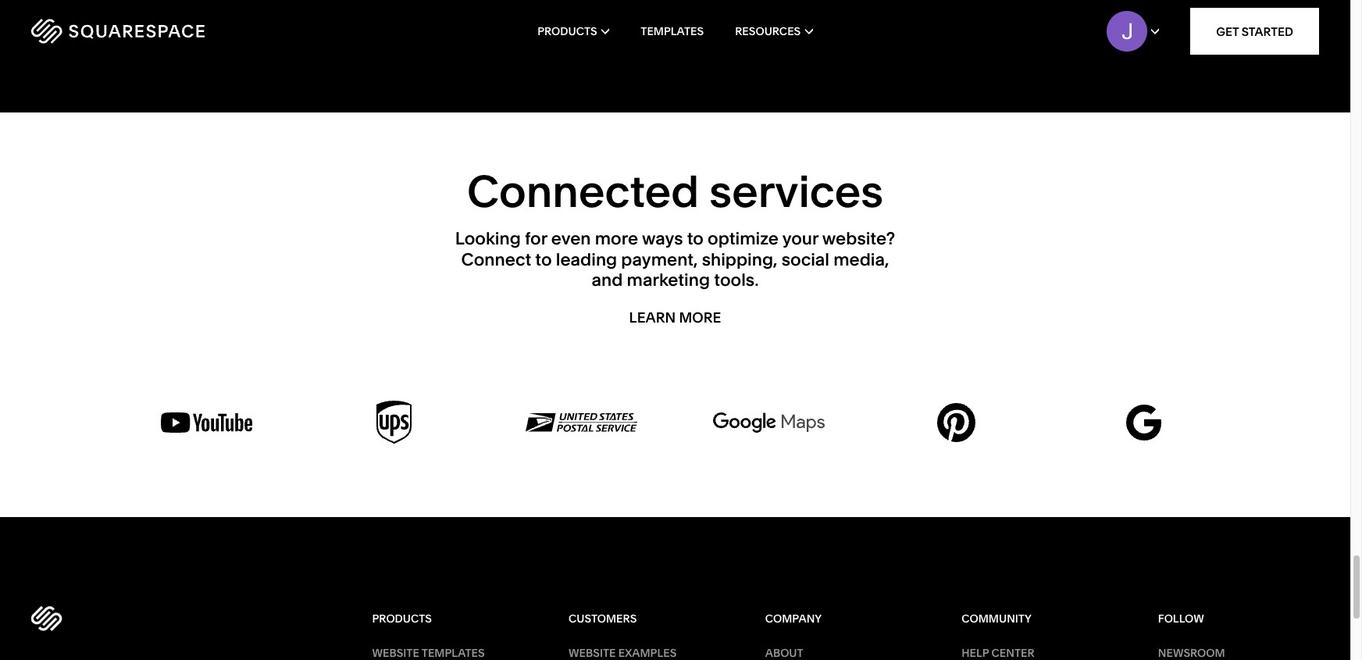 Task type: describe. For each thing, give the bounding box(es) containing it.
about
[[765, 646, 804, 660]]

1 horizontal spatial templates
[[641, 24, 704, 38]]

. here you can find the changelog, api documentation, and more information about integrating to squarespace.
[[503, 0, 1132, 29]]

shipping,
[[702, 249, 778, 270]]

api
[[932, 0, 955, 11]]

here
[[709, 0, 741, 11]]

get started
[[1217, 24, 1294, 39]]

find
[[800, 0, 826, 11]]

learn
[[629, 309, 676, 327]]

products button
[[538, 0, 610, 62]]

youtube image
[[161, 412, 252, 433]]

to right ways
[[687, 228, 704, 249]]

learn more
[[629, 309, 721, 327]]

the
[[829, 0, 851, 11]]

more
[[679, 309, 721, 327]]

and inside looking for even more ways to optimize your website? connect to leading payment, shipping, social media, and marketing tools.
[[592, 270, 623, 291]]

about
[[584, 11, 623, 29]]

website examples link
[[569, 646, 730, 660]]

help center
[[962, 646, 1035, 660]]

examples
[[619, 646, 677, 660]]

pinterest image
[[937, 403, 976, 442]]

changelog,
[[854, 0, 929, 11]]

1 squarespace logo image from the top
[[31, 19, 205, 44]]

you
[[744, 0, 769, 11]]

marketing
[[627, 270, 710, 291]]

leading
[[556, 249, 617, 270]]

ways
[[642, 228, 683, 249]]

squarespace.
[[720, 11, 812, 29]]

media,
[[834, 249, 889, 270]]

2 squarespace logo image from the top
[[31, 606, 62, 631]]

google maps image
[[713, 412, 825, 433]]

even
[[551, 228, 591, 249]]

google image
[[1126, 404, 1162, 441]]

usps image
[[526, 413, 637, 432]]

get
[[1217, 24, 1239, 39]]

help center link
[[962, 646, 1123, 660]]

website templates
[[372, 646, 485, 660]]

your
[[783, 228, 819, 249]]

information
[[503, 11, 581, 29]]

resources button
[[735, 0, 813, 62]]

documentation,
[[959, 0, 1065, 11]]

for
[[525, 228, 547, 249]]

resources
[[735, 24, 801, 38]]

about link
[[765, 646, 926, 660]]

to left leading
[[535, 249, 552, 270]]

customers
[[569, 611, 637, 625]]

looking
[[455, 228, 521, 249]]

company
[[765, 611, 822, 625]]

learn more link
[[629, 309, 721, 327]]

social
[[782, 249, 830, 270]]

templates link
[[641, 0, 704, 62]]

newsroom link
[[1158, 646, 1319, 660]]

website examples
[[569, 646, 677, 660]]



Task type: locate. For each thing, give the bounding box(es) containing it.
and
[[1068, 0, 1093, 11], [592, 270, 623, 291]]

1 horizontal spatial products
[[538, 24, 597, 38]]

0 horizontal spatial website
[[372, 646, 419, 660]]

connect
[[461, 249, 531, 270]]

0 horizontal spatial templates
[[422, 646, 485, 660]]

payment,
[[621, 249, 698, 270]]

to down .
[[703, 11, 717, 29]]

community
[[962, 611, 1032, 625]]

0 vertical spatial more
[[1097, 0, 1132, 11]]

1 squarespace logo link from the top
[[31, 19, 289, 44]]

website
[[372, 646, 419, 660], [569, 646, 616, 660]]

newsroom
[[1158, 646, 1226, 660]]

follow
[[1158, 611, 1205, 625]]

can
[[772, 0, 797, 11]]

and left marketing
[[592, 270, 623, 291]]

1 horizontal spatial more
[[1097, 0, 1132, 11]]

connected services
[[467, 165, 884, 218]]

services
[[710, 165, 884, 218]]

products inside "button"
[[538, 24, 597, 38]]

1 vertical spatial templates
[[422, 646, 485, 660]]

to
[[703, 11, 717, 29], [687, 228, 704, 249], [535, 249, 552, 270]]

0 vertical spatial squarespace logo image
[[31, 19, 205, 44]]

more inside looking for even more ways to optimize your website? connect to leading payment, shipping, social media, and marketing tools.
[[595, 228, 638, 249]]

1 website from the left
[[372, 646, 419, 660]]

1 vertical spatial squarespace logo image
[[31, 606, 62, 631]]

1 horizontal spatial website
[[569, 646, 616, 660]]

0 horizontal spatial more
[[595, 228, 638, 249]]

and right documentation,
[[1068, 0, 1093, 11]]

tools.
[[714, 270, 759, 291]]

0 vertical spatial templates
[[641, 24, 704, 38]]

1 vertical spatial more
[[595, 228, 638, 249]]

ups image
[[376, 401, 412, 444]]

integrating
[[626, 11, 700, 29]]

1 vertical spatial products
[[372, 611, 432, 625]]

products
[[538, 24, 597, 38], [372, 611, 432, 625]]

2 website from the left
[[569, 646, 616, 660]]

0 horizontal spatial and
[[592, 270, 623, 291]]

website?
[[822, 228, 896, 249]]

0 vertical spatial squarespace logo link
[[31, 19, 289, 44]]

website templates link
[[372, 646, 533, 660]]

started
[[1242, 24, 1294, 39]]

center
[[992, 646, 1035, 660]]

templates
[[641, 24, 704, 38], [422, 646, 485, 660]]

website for website examples
[[569, 646, 616, 660]]

and inside . here you can find the changelog, api documentation, and more information about integrating to squarespace.
[[1068, 0, 1093, 11]]

.
[[702, 0, 706, 11]]

looking for even more ways to optimize your website? connect to leading payment, shipping, social media, and marketing tools.
[[455, 228, 896, 291]]

0 horizontal spatial products
[[372, 611, 432, 625]]

help
[[962, 646, 989, 660]]

0 vertical spatial products
[[538, 24, 597, 38]]

0 vertical spatial and
[[1068, 0, 1093, 11]]

to inside . here you can find the changelog, api documentation, and more information about integrating to squarespace.
[[703, 11, 717, 29]]

squarespace logo link
[[31, 19, 289, 44], [31, 603, 372, 634]]

1 horizontal spatial and
[[1068, 0, 1093, 11]]

1 vertical spatial squarespace logo link
[[31, 603, 372, 634]]

get started link
[[1191, 8, 1320, 55]]

more inside . here you can find the changelog, api documentation, and more information about integrating to squarespace.
[[1097, 0, 1132, 11]]

1 vertical spatial and
[[592, 270, 623, 291]]

connected
[[467, 165, 699, 218]]

2 squarespace logo link from the top
[[31, 603, 372, 634]]

website for website templates
[[372, 646, 419, 660]]

more
[[1097, 0, 1132, 11], [595, 228, 638, 249]]

squarespace logo image
[[31, 19, 205, 44], [31, 606, 62, 631]]

optimize
[[708, 228, 779, 249]]



Task type: vqa. For each thing, say whether or not it's contained in the screenshot.
Appointments. inside Accept Payments And Manage Invoices You Can Send And Manage Invoices, Offer Packages, Discounts, And Subscriptions, And Accept Payments Either Before Or After Appointments.
no



